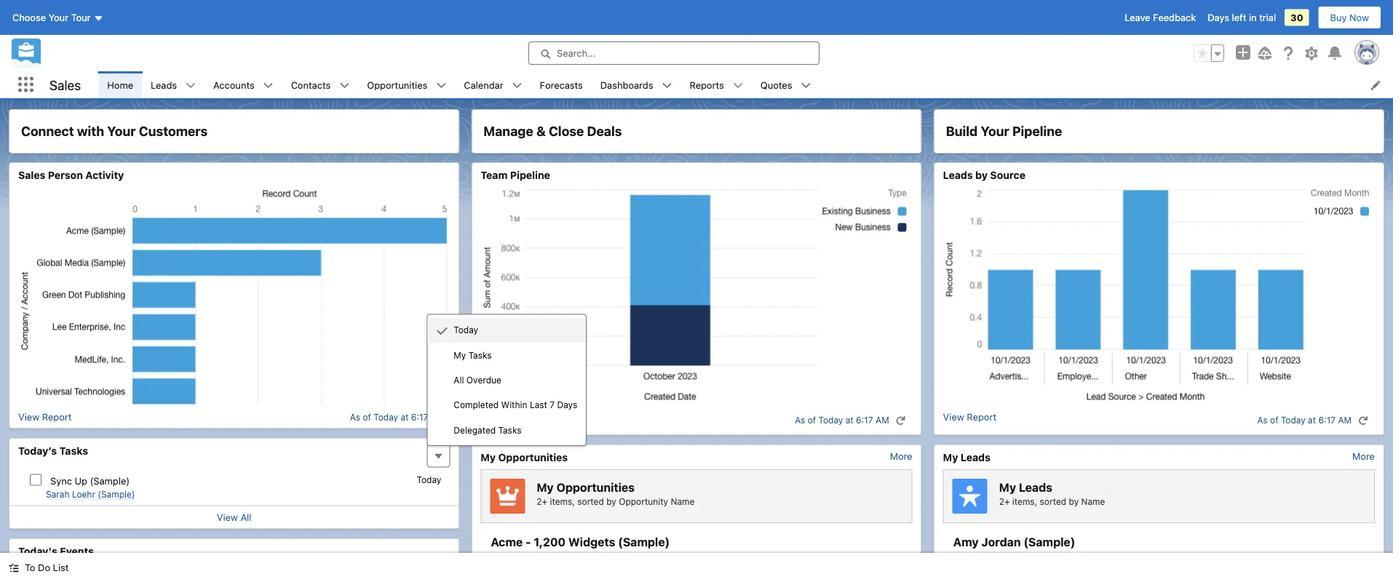 Task type: describe. For each thing, give the bounding box(es) containing it.
my opportunities link
[[481, 451, 568, 464]]

of for manage & close deals
[[808, 415, 816, 425]]

at for manage & close deals
[[846, 415, 854, 425]]

my for my tasks
[[454, 350, 466, 360]]

list
[[53, 562, 69, 573]]

list containing home
[[98, 71, 1393, 98]]

today's events
[[18, 545, 94, 557]]

completed within last 7 days
[[454, 400, 577, 410]]

contacts list item
[[282, 71, 358, 98]]

acme - 1,200 widgets (sample) link
[[491, 534, 902, 582]]

choose your tour button
[[12, 6, 104, 29]]

text default image for quotes
[[801, 80, 811, 91]]

delegated tasks
[[454, 425, 522, 435]]

view report for deals
[[481, 412, 534, 423]]

days left in trial
[[1208, 12, 1276, 23]]

my for my leads
[[943, 451, 958, 463]]

up
[[75, 475, 87, 486]]

activity
[[85, 169, 124, 181]]

customers
[[139, 123, 208, 139]]

view report link for deals
[[481, 412, 534, 429]]

report for deals
[[504, 412, 534, 423]]

as of today at 6:​17 am for build your pipeline
[[1257, 415, 1352, 425]]

connect with your customers
[[21, 123, 208, 139]]

acme - 1,200 widgets (sample)
[[491, 535, 670, 549]]

opportunity
[[619, 497, 668, 507]]

text default image inside the today link
[[436, 325, 448, 337]]

accounts link
[[205, 71, 263, 98]]

my opportunities
[[481, 451, 568, 463]]

sales for sales
[[49, 77, 81, 93]]

today's tasks
[[18, 445, 88, 457]]

sarah
[[46, 490, 70, 500]]

-
[[526, 535, 531, 549]]

buy now
[[1330, 12, 1369, 23]]

7
[[550, 400, 555, 410]]

within
[[501, 400, 527, 410]]

sync
[[50, 475, 72, 486]]

more link for manage & close deals
[[890, 451, 913, 462]]

at for build your pipeline
[[1308, 415, 1316, 425]]

opportunities for my opportunities 2+ items, sorted by opportunity name
[[557, 481, 635, 494]]

your for choose
[[49, 12, 68, 23]]

manage & close deals
[[484, 123, 622, 139]]

delegated
[[454, 425, 496, 435]]

to do list button
[[0, 553, 77, 582]]

all inside menu
[[454, 375, 464, 385]]

acme
[[491, 535, 523, 549]]

1 horizontal spatial your
[[107, 123, 136, 139]]

all overdue
[[454, 375, 501, 385]]

completed
[[454, 400, 499, 410]]

accounts
[[213, 79, 255, 90]]

amy jordan (sample) link
[[953, 534, 1365, 582]]

trial
[[1259, 12, 1276, 23]]

view for connect with your customers
[[18, 412, 39, 423]]

with
[[77, 123, 104, 139]]

(sample) up sarah loehr (sample) link
[[90, 475, 130, 486]]

do
[[38, 562, 50, 573]]

opportunities inside opportunities "link"
[[367, 79, 427, 90]]

text default image for reports
[[733, 80, 743, 91]]

my tasks
[[454, 350, 492, 360]]

3 view report link from the left
[[943, 412, 997, 429]]

text default image for calendar
[[512, 80, 522, 91]]

my leads
[[943, 451, 991, 463]]

more for build your pipeline
[[1353, 451, 1375, 462]]

search... button
[[528, 41, 820, 65]]

0 vertical spatial days
[[1208, 12, 1229, 23]]

widgets
[[568, 535, 615, 549]]

completed within last 7 days link
[[428, 393, 586, 418]]

name inside my leads 2+ items, sorted by name
[[1081, 497, 1105, 507]]

team pipeline
[[481, 169, 550, 181]]

leave feedback link
[[1125, 12, 1196, 23]]

tasks for my tasks
[[469, 350, 492, 360]]

opportunities link
[[358, 71, 436, 98]]

dashboards list item
[[592, 71, 681, 98]]

calendar list item
[[455, 71, 531, 98]]

tasks for today's tasks
[[59, 445, 88, 457]]

today link
[[428, 318, 586, 343]]

sarah loehr (sample) link
[[46, 490, 135, 500]]

accounts list item
[[205, 71, 282, 98]]

as of today at 6:​17 am for manage & close deals
[[795, 415, 889, 425]]

today's
[[18, 445, 57, 457]]

1 horizontal spatial pipeline
[[1012, 123, 1062, 139]]

tour
[[71, 12, 91, 23]]

forecasts
[[540, 79, 583, 90]]

text default image for accounts
[[263, 80, 273, 91]]

by for build your pipeline
[[1069, 497, 1079, 507]]

more link for build your pipeline
[[1353, 451, 1375, 462]]

as for manage & close deals
[[795, 415, 805, 425]]

leads inside leads link
[[151, 79, 177, 90]]

items, for close
[[550, 497, 575, 507]]

leads list item
[[142, 71, 205, 98]]

quotes link
[[752, 71, 801, 98]]

3 view report from the left
[[943, 412, 997, 423]]

0 horizontal spatial pipeline
[[510, 169, 550, 181]]

calendar link
[[455, 71, 512, 98]]

events
[[60, 545, 94, 557]]

contacts
[[291, 79, 331, 90]]

(sample) right jordan
[[1024, 535, 1075, 549]]

connect
[[21, 123, 74, 139]]

to do list
[[25, 562, 69, 573]]

leave feedback
[[1125, 12, 1196, 23]]

my opportunities 2+ items, sorted by opportunity name
[[537, 481, 695, 507]]

today's
[[18, 545, 57, 557]]

0 horizontal spatial all
[[241, 512, 252, 523]]

leads inside my leads 2+ items, sorted by name
[[1019, 481, 1053, 494]]

sales for sales person activity
[[18, 169, 45, 181]]

1,200
[[534, 535, 566, 549]]

leads by source
[[943, 169, 1026, 181]]

close
[[549, 123, 584, 139]]



Task type: locate. For each thing, give the bounding box(es) containing it.
opportunities inside my opportunities 2+ items, sorted by opportunity name
[[557, 481, 635, 494]]

choose
[[12, 12, 46, 23]]

text default image up show more my leads records element
[[1358, 416, 1368, 426]]

my up all overdue
[[454, 350, 466, 360]]

tasks inside delegated tasks link
[[498, 425, 522, 435]]

forecasts link
[[531, 71, 592, 98]]

0 vertical spatial sales
[[49, 77, 81, 93]]

my inside menu
[[454, 350, 466, 360]]

report down completed within last 7 days
[[504, 412, 534, 423]]

1 horizontal spatial view report link
[[481, 412, 534, 429]]

text default image up my tasks link
[[436, 325, 448, 337]]

all
[[454, 375, 464, 385], [241, 512, 252, 523]]

sales
[[49, 77, 81, 93], [18, 169, 45, 181]]

items, inside my leads 2+ items, sorted by name
[[1012, 497, 1037, 507]]

name inside my opportunities 2+ items, sorted by opportunity name
[[671, 497, 695, 507]]

2 horizontal spatial report
[[967, 412, 997, 423]]

buy
[[1330, 12, 1347, 23]]

2+ inside my leads 2+ items, sorted by name
[[999, 497, 1010, 507]]

text default image right calendar
[[512, 80, 522, 91]]

to
[[25, 562, 35, 573]]

2 report from the left
[[504, 412, 534, 423]]

home
[[107, 79, 133, 90]]

contacts link
[[282, 71, 339, 98]]

my
[[454, 350, 466, 360], [481, 451, 496, 463], [943, 451, 958, 463], [537, 481, 554, 494], [999, 481, 1016, 494]]

0 horizontal spatial report
[[42, 412, 72, 423]]

view report link up my leads
[[943, 412, 997, 429]]

left
[[1232, 12, 1246, 23]]

1 items, from the left
[[550, 497, 575, 507]]

1 view report from the left
[[18, 412, 72, 423]]

2 horizontal spatial view report
[[943, 412, 997, 423]]

1 horizontal spatial sorted
[[1040, 497, 1067, 507]]

dashboards
[[600, 79, 653, 90]]

text default image
[[733, 80, 743, 91], [801, 80, 811, 91], [896, 416, 906, 426]]

report up today's tasks at left
[[42, 412, 72, 423]]

feedback
[[1153, 12, 1196, 23]]

more link
[[890, 451, 913, 462], [1353, 451, 1375, 462]]

sorted for close
[[577, 497, 604, 507]]

0 horizontal spatial by
[[606, 497, 616, 507]]

6:​17 for manage & close deals
[[856, 415, 873, 425]]

0 horizontal spatial your
[[49, 12, 68, 23]]

2 horizontal spatial by
[[1069, 497, 1079, 507]]

2+ up 1,200
[[537, 497, 547, 507]]

opportunities inside the my opportunities link
[[498, 451, 568, 463]]

by
[[975, 169, 988, 181], [606, 497, 616, 507], [1069, 497, 1079, 507]]

menu
[[428, 318, 586, 443]]

quotes list item
[[752, 71, 820, 98]]

2 vertical spatial opportunities
[[557, 481, 635, 494]]

list
[[98, 71, 1393, 98]]

1 2+ from the left
[[537, 497, 547, 507]]

0 horizontal spatial as
[[350, 412, 360, 422]]

0 horizontal spatial of
[[363, 412, 371, 422]]

view report link up 'today's'
[[18, 412, 72, 423]]

by for manage & close deals
[[606, 497, 616, 507]]

days
[[1208, 12, 1229, 23], [557, 400, 577, 410]]

pipeline up source at top
[[1012, 123, 1062, 139]]

2 horizontal spatial of
[[1270, 415, 1279, 425]]

2+ inside my opportunities 2+ items, sorted by opportunity name
[[537, 497, 547, 507]]

0 horizontal spatial am
[[431, 412, 444, 422]]

1 horizontal spatial at
[[846, 415, 854, 425]]

am for build
[[1338, 415, 1352, 425]]

items, for pipeline
[[1012, 497, 1037, 507]]

0 vertical spatial pipeline
[[1012, 123, 1062, 139]]

your inside popup button
[[49, 12, 68, 23]]

group
[[1194, 44, 1224, 62]]

view all link
[[217, 512, 252, 523]]

text default image right 'contacts'
[[339, 80, 350, 91]]

view all
[[217, 512, 252, 523]]

1 horizontal spatial sales
[[49, 77, 81, 93]]

your left tour
[[49, 12, 68, 23]]

name
[[671, 497, 695, 507], [1081, 497, 1105, 507]]

1 horizontal spatial name
[[1081, 497, 1105, 507]]

sales left person
[[18, 169, 45, 181]]

text default image left "to"
[[9, 563, 19, 573]]

2 horizontal spatial as of today at 6:​17 am
[[1257, 415, 1352, 425]]

view report up my leads
[[943, 412, 997, 423]]

text default image for opportunities
[[436, 80, 446, 91]]

by inside my opportunities 2+ items, sorted by opportunity name
[[606, 497, 616, 507]]

last
[[530, 400, 547, 410]]

6:​17
[[411, 412, 428, 422], [856, 415, 873, 425], [1319, 415, 1336, 425]]

reports
[[690, 79, 724, 90]]

my inside my opportunities 2+ items, sorted by opportunity name
[[537, 481, 554, 494]]

tasks up up
[[59, 445, 88, 457]]

0 horizontal spatial view report
[[18, 412, 72, 423]]

1 horizontal spatial tasks
[[469, 350, 492, 360]]

my down delegated tasks
[[481, 451, 496, 463]]

3 report from the left
[[967, 412, 997, 423]]

sorted inside my leads 2+ items, sorted by name
[[1040, 497, 1067, 507]]

1 more link from the left
[[890, 451, 913, 462]]

tasks down completed within last 7 days link
[[498, 425, 522, 435]]

1 view report link from the left
[[18, 412, 72, 423]]

today inside menu
[[454, 325, 478, 335]]

text default image inside opportunities list item
[[436, 80, 446, 91]]

1 sorted from the left
[[577, 497, 604, 507]]

0 horizontal spatial view report link
[[18, 412, 72, 423]]

my down my opportunities
[[537, 481, 554, 494]]

delegated tasks link
[[428, 418, 586, 443]]

text default image
[[186, 80, 196, 91], [263, 80, 273, 91], [339, 80, 350, 91], [436, 80, 446, 91], [512, 80, 522, 91], [662, 80, 672, 91], [436, 325, 448, 337], [1358, 416, 1368, 426], [9, 563, 19, 573]]

days right 7 at the left
[[557, 400, 577, 410]]

manage
[[484, 123, 533, 139]]

text default image right the quotes
[[801, 80, 811, 91]]

1 vertical spatial all
[[241, 512, 252, 523]]

1 horizontal spatial items,
[[1012, 497, 1037, 507]]

tasks for delegated tasks
[[498, 425, 522, 435]]

text default image down search... button
[[662, 80, 672, 91]]

person
[[48, 169, 83, 181]]

&
[[536, 123, 546, 139]]

text default image inside leads list item
[[186, 80, 196, 91]]

items, inside my opportunities 2+ items, sorted by opportunity name
[[550, 497, 575, 507]]

text default image right accounts
[[263, 80, 273, 91]]

1 horizontal spatial view report
[[481, 412, 534, 423]]

text default image for leads
[[186, 80, 196, 91]]

sales up connect
[[49, 77, 81, 93]]

sync up (sample) sarah loehr (sample)
[[46, 475, 135, 500]]

more for manage & close deals
[[890, 451, 913, 462]]

sync up (sample) link
[[50, 475, 130, 486]]

report up my leads
[[967, 412, 997, 423]]

2+ for your
[[999, 497, 1010, 507]]

0 horizontal spatial name
[[671, 497, 695, 507]]

text default image inside contacts list item
[[339, 80, 350, 91]]

jordan
[[982, 535, 1021, 549]]

view report up 'today's'
[[18, 412, 72, 423]]

am for manage
[[876, 415, 889, 425]]

2 horizontal spatial as
[[1257, 415, 1268, 425]]

report for customers
[[42, 412, 72, 423]]

2 horizontal spatial at
[[1308, 415, 1316, 425]]

view
[[18, 412, 39, 423], [481, 412, 502, 423], [943, 412, 964, 423], [217, 512, 238, 523]]

choose your tour
[[12, 12, 91, 23]]

0 vertical spatial tasks
[[469, 350, 492, 360]]

0 horizontal spatial sales
[[18, 169, 45, 181]]

1 horizontal spatial by
[[975, 169, 988, 181]]

text default image inside the accounts list item
[[263, 80, 273, 91]]

2 sorted from the left
[[1040, 497, 1067, 507]]

1 more from the left
[[890, 451, 913, 462]]

2 name from the left
[[1081, 497, 1105, 507]]

items, up amy jordan (sample)
[[1012, 497, 1037, 507]]

loehr
[[72, 490, 95, 500]]

text default image left calendar link at top
[[436, 80, 446, 91]]

2 more link from the left
[[1353, 451, 1375, 462]]

view report down within
[[481, 412, 534, 423]]

your for build
[[981, 123, 1009, 139]]

text default image inside reports list item
[[733, 80, 743, 91]]

1 name from the left
[[671, 497, 695, 507]]

leads inside my leads link
[[961, 451, 991, 463]]

tasks up all overdue
[[469, 350, 492, 360]]

by left opportunity
[[606, 497, 616, 507]]

as for build your pipeline
[[1257, 415, 1268, 425]]

1 horizontal spatial am
[[876, 415, 889, 425]]

my up jordan
[[999, 481, 1016, 494]]

view for build your pipeline
[[943, 412, 964, 423]]

view report
[[18, 412, 72, 423], [481, 412, 534, 423], [943, 412, 997, 423]]

today
[[454, 325, 478, 335], [374, 412, 398, 422], [819, 415, 843, 425], [1281, 415, 1306, 425], [417, 475, 441, 485]]

1 vertical spatial tasks
[[498, 425, 522, 435]]

2 horizontal spatial am
[[1338, 415, 1352, 425]]

view report link down within
[[481, 412, 534, 429]]

your
[[49, 12, 68, 23], [107, 123, 136, 139], [981, 123, 1009, 139]]

2 vertical spatial tasks
[[59, 445, 88, 457]]

text default image up show more my opportunities records element
[[896, 416, 906, 426]]

2 horizontal spatial 6:​17
[[1319, 415, 1336, 425]]

my leads link
[[943, 451, 991, 464]]

2+ for &
[[537, 497, 547, 507]]

2 view report link from the left
[[481, 412, 534, 429]]

1 horizontal spatial as
[[795, 415, 805, 425]]

tasks
[[469, 350, 492, 360], [498, 425, 522, 435], [59, 445, 88, 457]]

view report link
[[18, 412, 72, 423], [481, 412, 534, 429], [943, 412, 997, 429]]

2 horizontal spatial tasks
[[498, 425, 522, 435]]

text default image for dashboards
[[662, 80, 672, 91]]

1 horizontal spatial as of today at 6:​17 am
[[795, 415, 889, 425]]

am
[[431, 412, 444, 422], [876, 415, 889, 425], [1338, 415, 1352, 425]]

text default image inside calendar list item
[[512, 80, 522, 91]]

now
[[1350, 12, 1369, 23]]

0 horizontal spatial items,
[[550, 497, 575, 507]]

days inside completed within last 7 days link
[[557, 400, 577, 410]]

2 horizontal spatial text default image
[[896, 416, 906, 426]]

my for my opportunities
[[481, 451, 496, 463]]

1 horizontal spatial all
[[454, 375, 464, 385]]

view report for customers
[[18, 412, 72, 423]]

as
[[350, 412, 360, 422], [795, 415, 805, 425], [1257, 415, 1268, 425]]

1 horizontal spatial text default image
[[801, 80, 811, 91]]

more
[[890, 451, 913, 462], [1353, 451, 1375, 462]]

all overdue link
[[428, 368, 586, 393]]

(sample)
[[90, 475, 130, 486], [98, 490, 135, 500], [618, 535, 670, 549], [1024, 535, 1075, 549]]

0 vertical spatial all
[[454, 375, 464, 385]]

quotes
[[761, 79, 792, 90]]

your right with
[[107, 123, 136, 139]]

1 horizontal spatial of
[[808, 415, 816, 425]]

text default image left accounts
[[186, 80, 196, 91]]

reports link
[[681, 71, 733, 98]]

2 items, from the left
[[1012, 497, 1037, 507]]

text default image for contacts
[[339, 80, 350, 91]]

amy
[[953, 535, 979, 549]]

1 vertical spatial opportunities
[[498, 451, 568, 463]]

text default image inside to do list "button"
[[9, 563, 19, 573]]

tasks inside my tasks link
[[469, 350, 492, 360]]

by up amy jordan (sample)
[[1069, 497, 1079, 507]]

1 horizontal spatial more
[[1353, 451, 1375, 462]]

text default image inside dashboards list item
[[662, 80, 672, 91]]

1 vertical spatial days
[[557, 400, 577, 410]]

2 view report from the left
[[481, 412, 534, 423]]

text default image right reports
[[733, 80, 743, 91]]

show more my opportunities records element
[[890, 451, 913, 462]]

at
[[401, 412, 409, 422], [846, 415, 854, 425], [1308, 415, 1316, 425]]

your right build
[[981, 123, 1009, 139]]

sales person activity
[[18, 169, 124, 181]]

sorted inside my opportunities 2+ items, sorted by opportunity name
[[577, 497, 604, 507]]

show more my leads records element
[[1353, 451, 1375, 462]]

of for build your pipeline
[[1270, 415, 1279, 425]]

0 horizontal spatial sorted
[[577, 497, 604, 507]]

30
[[1291, 12, 1303, 23]]

pipeline right the team
[[510, 169, 550, 181]]

opportunities
[[367, 79, 427, 90], [498, 451, 568, 463], [557, 481, 635, 494]]

leads link
[[142, 71, 186, 98]]

2 2+ from the left
[[999, 497, 1010, 507]]

(sample) down sync up (sample) link
[[98, 490, 135, 500]]

as of today at 6:​17 am
[[350, 412, 444, 422], [795, 415, 889, 425], [1257, 415, 1352, 425]]

amy jordan (sample)
[[953, 535, 1075, 549]]

2 horizontal spatial view report link
[[943, 412, 997, 429]]

2+
[[537, 497, 547, 507], [999, 497, 1010, 507]]

my tasks link
[[428, 343, 586, 368]]

source
[[990, 169, 1026, 181]]

0 horizontal spatial as of today at 6:​17 am
[[350, 412, 444, 422]]

0 vertical spatial opportunities
[[367, 79, 427, 90]]

by inside my leads 2+ items, sorted by name
[[1069, 497, 1079, 507]]

build your pipeline
[[946, 123, 1062, 139]]

opportunities for my opportunities
[[498, 451, 568, 463]]

0 horizontal spatial 2+
[[537, 497, 547, 507]]

team
[[481, 169, 508, 181]]

sorted up amy jordan (sample)
[[1040, 497, 1067, 507]]

2 more from the left
[[1353, 451, 1375, 462]]

opportunities list item
[[358, 71, 455, 98]]

calendar
[[464, 79, 503, 90]]

my right show more my opportunities records element
[[943, 451, 958, 463]]

sorted up "widgets" at the left bottom of page
[[577, 497, 604, 507]]

1 horizontal spatial 2+
[[999, 497, 1010, 507]]

reports list item
[[681, 71, 752, 98]]

1 horizontal spatial 6:​17
[[856, 415, 873, 425]]

0 horizontal spatial text default image
[[733, 80, 743, 91]]

0 horizontal spatial 6:​17
[[411, 412, 428, 422]]

view for manage & close deals
[[481, 412, 502, 423]]

0 horizontal spatial days
[[557, 400, 577, 410]]

1 horizontal spatial report
[[504, 412, 534, 423]]

0 horizontal spatial more
[[890, 451, 913, 462]]

0 horizontal spatial more link
[[890, 451, 913, 462]]

my inside my leads 2+ items, sorted by name
[[999, 481, 1016, 494]]

0 horizontal spatial at
[[401, 412, 409, 422]]

2+ up jordan
[[999, 497, 1010, 507]]

1 vertical spatial sales
[[18, 169, 45, 181]]

overdue
[[466, 375, 501, 385]]

by left source at top
[[975, 169, 988, 181]]

2 horizontal spatial your
[[981, 123, 1009, 139]]

1 report from the left
[[42, 412, 72, 423]]

6:​17 for build your pipeline
[[1319, 415, 1336, 425]]

menu containing today
[[428, 318, 586, 443]]

view report link for customers
[[18, 412, 72, 423]]

home link
[[98, 71, 142, 98]]

0 horizontal spatial tasks
[[59, 445, 88, 457]]

my leads 2+ items, sorted by name
[[999, 481, 1105, 507]]

(sample) down opportunity
[[618, 535, 670, 549]]

search...
[[557, 48, 596, 59]]

1 horizontal spatial days
[[1208, 12, 1229, 23]]

text default image inside quotes list item
[[801, 80, 811, 91]]

1 horizontal spatial more link
[[1353, 451, 1375, 462]]

leave
[[1125, 12, 1150, 23]]

sorted for pipeline
[[1040, 497, 1067, 507]]

of
[[363, 412, 371, 422], [808, 415, 816, 425], [1270, 415, 1279, 425]]

days left left
[[1208, 12, 1229, 23]]

1 vertical spatial pipeline
[[510, 169, 550, 181]]

items, up 1,200
[[550, 497, 575, 507]]



Task type: vqa. For each thing, say whether or not it's contained in the screenshot.
text default icon related to Opportunities
yes



